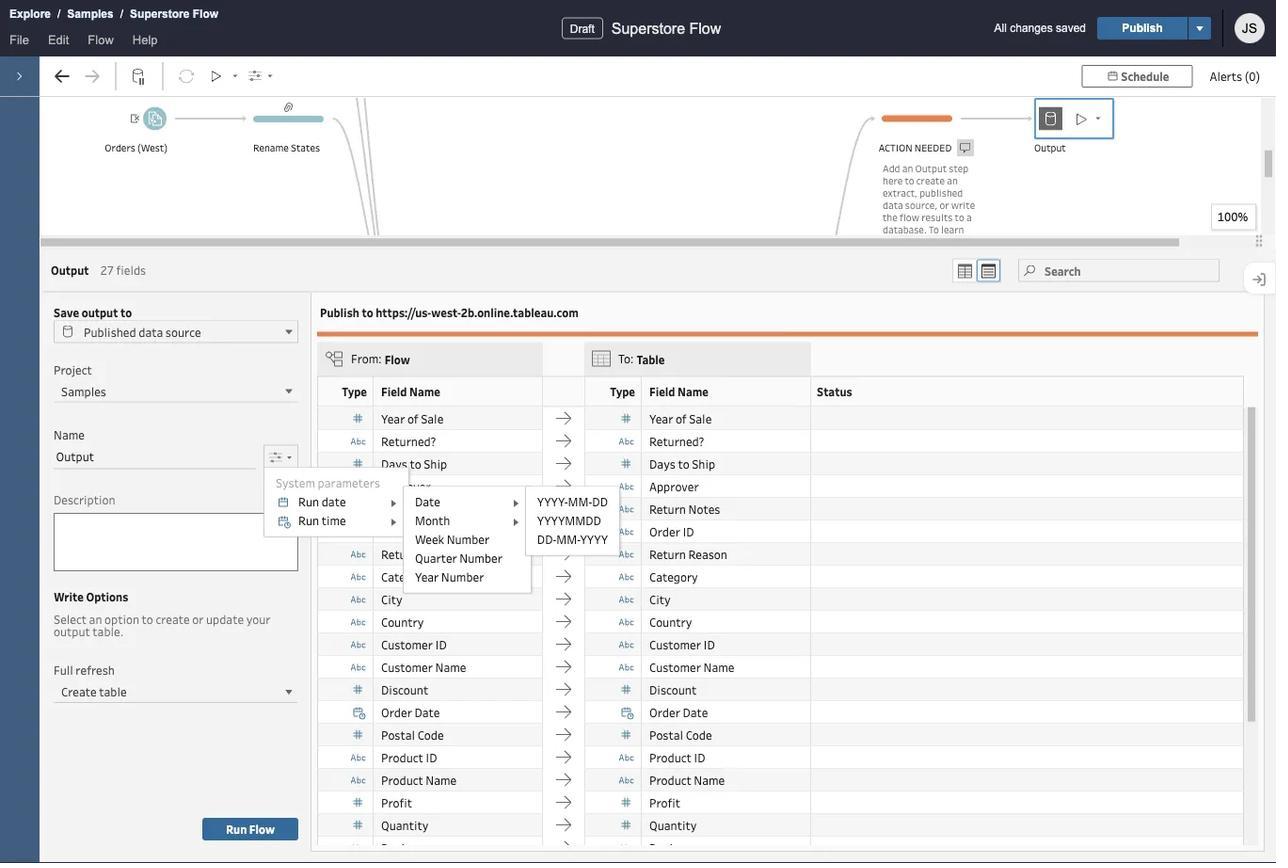 Task type: vqa. For each thing, say whether or not it's contained in the screenshot.
The 38 Marks
no



Task type: describe. For each thing, give the bounding box(es) containing it.
full
[[54, 663, 73, 678]]

week number
[[415, 532, 490, 548]]

redo image
[[78, 62, 106, 90]]

database.
[[883, 223, 927, 236]]

a
[[967, 210, 972, 224]]

date & time image
[[347, 701, 370, 724]]

row containing postal code
[[317, 724, 1244, 746]]

row containing country
[[317, 611, 1244, 633]]

from: flow
[[351, 351, 410, 367]]

the
[[883, 210, 898, 224]]

an for add an output step here to create an extract, published data source, or write the flow results to a database. to learn more, see tabsoft.co/prepsamp
[[902, 161, 913, 175]]

2 field name from the left
[[649, 384, 709, 399]]

select
[[54, 612, 87, 628]]

row containing return notes
[[317, 498, 1244, 520]]

row containing approver
[[317, 475, 1244, 498]]

1 year of sale from the left
[[381, 411, 444, 426]]

write
[[54, 589, 84, 604]]

number for quarter number
[[460, 551, 502, 566]]

1 postal code from the left
[[381, 727, 444, 742]]

1 number (decimal) image from the left
[[347, 678, 370, 701]]

row containing returned?
[[317, 430, 1244, 452]]

2 region from the left
[[649, 840, 686, 855]]

edit button
[[39, 29, 78, 56]]

yyyy
[[580, 532, 608, 548]]

create inside add an output step here to create an extract, published data source, or write the flow results to a database. to learn more, see tabsoft.co/prepsamp
[[917, 174, 945, 187]]

2 return reason from the left
[[649, 546, 728, 562]]

output inside output "text field"
[[56, 449, 94, 464]]

1 quantity from the left
[[381, 817, 429, 833]]

row containing order date
[[317, 701, 1244, 724]]

Output text field
[[56, 447, 254, 467]]

1 region from the left
[[381, 840, 418, 855]]

output inside add an output step here to create an extract, published data source, or write the flow results to a database. to learn more, see tabsoft.co/prepsamp
[[915, 161, 947, 175]]

full refresh
[[54, 663, 115, 678]]

cell for return reason
[[811, 543, 1244, 565]]

run for run time
[[298, 513, 319, 529]]

needed
[[915, 141, 952, 154]]

1 number (decimal) image from the left
[[347, 791, 370, 814]]

row containing discount
[[317, 678, 1244, 701]]

month
[[415, 513, 450, 529]]

action needed
[[879, 141, 952, 154]]

js button
[[1235, 13, 1265, 43]]

cell for product id
[[811, 746, 1244, 769]]

cell for customer id
[[811, 633, 1244, 656]]

date
[[322, 494, 346, 510]]

explore
[[9, 8, 51, 20]]

here
[[883, 174, 903, 187]]

samples link
[[66, 5, 115, 24]]

2 of from the left
[[676, 411, 687, 426]]

no refreshes available image
[[172, 62, 200, 90]]

cell for country
[[811, 611, 1244, 633]]

published
[[920, 186, 963, 199]]

description
[[54, 492, 115, 508]]

cell for profit
[[811, 791, 1244, 814]]

2 sale from the left
[[689, 411, 712, 426]]

add an output step here to create an extract, published data source, or write the flow results to a database. to learn more, see tabsoft.co/prepsamp
[[883, 161, 977, 260]]

system parameters
[[276, 476, 380, 491]]

flow inside from: flow
[[385, 352, 410, 367]]

all
[[995, 22, 1007, 34]]

1 / from the left
[[57, 8, 61, 20]]

0 horizontal spatial superstore
[[130, 8, 190, 20]]

2 customer name from the left
[[649, 659, 735, 675]]

string image for customer id
[[616, 633, 638, 656]]

options
[[86, 589, 128, 604]]

1 code from the left
[[418, 727, 444, 742]]

tabsoft.co/prepsamp
[[883, 247, 977, 260]]

write
[[951, 198, 975, 211]]

more,
[[883, 235, 909, 248]]

2 code from the left
[[686, 727, 712, 742]]

from:
[[351, 351, 382, 367]]

1 order id from the left
[[381, 524, 426, 539]]

menu containing date
[[404, 487, 531, 593]]

2 horizontal spatial year
[[649, 411, 673, 426]]

2 number (decimal) image from the left
[[616, 791, 638, 814]]

year number
[[415, 570, 484, 585]]

schedule button
[[1082, 65, 1193, 88]]

row containing city
[[317, 588, 1244, 611]]

(0)
[[1245, 68, 1260, 84]]

grid containing year of sale
[[317, 376, 1258, 863]]

select an option to create or update your output table.
[[54, 612, 271, 640]]

help button
[[123, 29, 167, 56]]

parameters
[[318, 476, 380, 491]]

publish for publish
[[1122, 22, 1163, 34]]

draft
[[570, 22, 595, 35]]

0 vertical spatial output
[[82, 305, 118, 320]]

saved
[[1056, 22, 1086, 34]]

date right date & time icon at the bottom
[[683, 704, 708, 720]]

add
[[883, 161, 900, 175]]

cell for discount
[[811, 678, 1244, 701]]

row containing quantity
[[317, 814, 1244, 836]]

to: table
[[618, 351, 665, 367]]

27
[[100, 263, 114, 278]]

1 customer name from the left
[[381, 659, 466, 675]]

cell for approver
[[811, 475, 1244, 498]]

schedule
[[1121, 69, 1169, 84]]

edit
[[48, 32, 69, 47]]

learn
[[941, 223, 964, 236]]

row containing product id
[[317, 746, 1244, 769]]

2 number (decimal) image from the left
[[616, 678, 638, 701]]

alerts (0)
[[1210, 68, 1260, 84]]

to
[[929, 223, 939, 236]]

dd-
[[537, 532, 557, 548]]

1 notes from the left
[[420, 501, 452, 516]]

west-
[[431, 305, 461, 320]]

2 field from the left
[[649, 384, 675, 399]]

number for week number
[[447, 532, 490, 548]]

row group inside grid
[[317, 407, 1244, 859]]

cell for order date
[[811, 701, 1244, 724]]

update
[[206, 612, 244, 628]]

samples
[[67, 8, 114, 20]]

system
[[276, 476, 315, 491]]

publish to https://us-west-2b.online.tableau.com
[[320, 305, 579, 320]]

cell for order id
[[811, 520, 1244, 543]]

explore / samples / superstore flow
[[9, 8, 218, 20]]

help
[[133, 32, 158, 47]]

date up month
[[415, 494, 441, 510]]

an for select an option to create or update your output table.
[[89, 612, 102, 628]]

to inside select an option to create or update your output table.
[[142, 612, 153, 628]]

1 order date from the left
[[381, 704, 440, 720]]

yyyy-mm-dd yyyymmdd dd-mm-yyyy
[[537, 494, 608, 548]]

cell for region
[[811, 836, 1244, 859]]

option
[[105, 612, 139, 628]]

1 approver from the left
[[381, 478, 431, 494]]

system parameters menu item
[[270, 474, 403, 493]]

run flow image
[[1068, 106, 1094, 131]]

orders
[[105, 141, 135, 154]]

week
[[415, 532, 444, 548]]

2 order date from the left
[[649, 704, 708, 720]]

(west)
[[137, 141, 168, 154]]

https://us-
[[376, 305, 431, 320]]

return right dd
[[649, 501, 686, 516]]

orders (west)
[[105, 141, 168, 154]]

order right date & time image
[[381, 704, 412, 720]]

quarter
[[415, 551, 457, 566]]

row containing order id
[[317, 520, 1244, 543]]

order left week
[[381, 524, 412, 539]]

data
[[883, 198, 903, 211]]

step
[[949, 161, 969, 175]]

number (whole) image
[[616, 407, 638, 430]]

1 type from the left
[[342, 384, 367, 399]]

run date
[[298, 494, 346, 510]]

changes
[[1010, 22, 1053, 34]]

yyyy-
[[537, 494, 568, 510]]

row containing profit
[[317, 791, 1244, 814]]

cell for return notes
[[811, 498, 1244, 520]]

rename states
[[253, 141, 320, 154]]

source,
[[905, 198, 938, 211]]

1 returned? from the left
[[381, 433, 436, 449]]

2 year of sale from the left
[[649, 411, 712, 426]]

1 city from the left
[[381, 591, 402, 607]]

cell for category
[[811, 565, 1244, 588]]

to:
[[618, 351, 634, 367]]

date & time image
[[616, 701, 638, 724]]



Task type: locate. For each thing, give the bounding box(es) containing it.
1 row from the top
[[317, 407, 1244, 430]]

publish button
[[1098, 17, 1188, 40]]

1 product name from the left
[[381, 772, 457, 788]]

city
[[381, 591, 402, 607], [649, 591, 671, 607]]

27 fields
[[100, 263, 146, 278]]

of down from: flow
[[407, 411, 418, 426]]

date
[[415, 494, 441, 510], [415, 704, 440, 720], [683, 704, 708, 720]]

quarter number
[[415, 551, 502, 566]]

1 horizontal spatial postal
[[649, 727, 683, 742]]

1 horizontal spatial superstore
[[612, 20, 685, 37]]

2 vertical spatial number
[[441, 570, 484, 585]]

publish inside button
[[1122, 22, 1163, 34]]

15 cell from the top
[[811, 724, 1244, 746]]

field down from: flow
[[381, 384, 407, 399]]

1 sale from the left
[[421, 411, 444, 426]]

save output to
[[54, 305, 132, 320]]

row containing customer id
[[317, 633, 1244, 656]]

1 field name from the left
[[381, 384, 441, 399]]

1 run from the top
[[298, 494, 319, 510]]

19 cell from the top
[[811, 814, 1244, 836]]

quantity
[[381, 817, 429, 833], [649, 817, 697, 833]]

to
[[905, 174, 915, 187], [955, 210, 965, 224], [120, 305, 132, 320], [362, 305, 373, 320], [410, 456, 421, 471], [678, 456, 690, 471], [142, 612, 153, 628]]

0 horizontal spatial ship
[[424, 456, 447, 471]]

0 horizontal spatial of
[[407, 411, 418, 426]]

14 cell from the top
[[811, 701, 1244, 724]]

field name down table
[[649, 384, 709, 399]]

1 horizontal spatial publish
[[1122, 22, 1163, 34]]

2 country from the left
[[649, 614, 692, 629]]

number up quarter number
[[447, 532, 490, 548]]

0 horizontal spatial category
[[381, 569, 430, 584]]

1 horizontal spatial type
[[610, 384, 635, 399]]

run time
[[298, 513, 346, 529]]

0 vertical spatial mm-
[[568, 494, 592, 510]]

year down the quarter
[[415, 570, 439, 585]]

menu containing system parameters
[[264, 468, 408, 536]]

1 vertical spatial publish
[[320, 305, 359, 320]]

10 cell from the top
[[811, 611, 1244, 633]]

18 cell from the top
[[811, 791, 1244, 814]]

1 return reason from the left
[[381, 546, 459, 562]]

1 horizontal spatial year
[[415, 570, 439, 585]]

0 horizontal spatial returned?
[[381, 433, 436, 449]]

mm-
[[568, 494, 592, 510], [557, 532, 580, 548]]

returned? up month
[[381, 433, 436, 449]]

2 quantity from the left
[[649, 817, 697, 833]]

1 horizontal spatial returned?
[[649, 433, 704, 449]]

string image
[[347, 430, 370, 452], [347, 475, 370, 498], [347, 520, 370, 543], [347, 543, 370, 565], [347, 565, 370, 588], [616, 565, 638, 588], [616, 588, 638, 611], [347, 611, 370, 633], [616, 611, 638, 633], [347, 633, 370, 656], [347, 656, 370, 678], [616, 656, 638, 678], [347, 769, 370, 791], [616, 769, 638, 791], [347, 836, 370, 859], [616, 836, 638, 859]]

status
[[817, 384, 852, 399]]

number down quarter number
[[441, 570, 484, 585]]

row containing customer name
[[317, 656, 1244, 678]]

or left update
[[192, 612, 204, 628]]

all changes saved
[[995, 22, 1086, 34]]

0 horizontal spatial /
[[57, 8, 61, 20]]

1 horizontal spatial of
[[676, 411, 687, 426]]

cell for customer name
[[811, 656, 1244, 678]]

string image for return notes
[[616, 498, 638, 520]]

publish
[[1122, 22, 1163, 34], [320, 305, 359, 320]]

1 country from the left
[[381, 614, 424, 629]]

/ right samples on the top of page
[[120, 8, 123, 20]]

customer name
[[381, 659, 466, 675], [649, 659, 735, 675]]

2 notes from the left
[[689, 501, 720, 516]]

row group
[[317, 407, 1244, 859]]

0 horizontal spatial product name
[[381, 772, 457, 788]]

publish up the from:
[[320, 305, 359, 320]]

1 vertical spatial create
[[156, 612, 190, 628]]

0 horizontal spatial days
[[381, 456, 407, 471]]

year of sale
[[381, 411, 444, 426], [649, 411, 712, 426]]

2 postal from the left
[[649, 727, 683, 742]]

file
[[9, 32, 29, 47]]

1 category from the left
[[381, 569, 430, 584]]

or inside add an output step here to create an extract, published data source, or write the flow results to a database. to learn more, see tabsoft.co/prepsamp
[[940, 198, 949, 211]]

row containing days to ship
[[317, 452, 1244, 475]]

publish up schedule
[[1122, 22, 1163, 34]]

9 cell from the top
[[811, 588, 1244, 611]]

cell for returned?
[[811, 430, 1244, 452]]

cell for postal code
[[811, 724, 1244, 746]]

1 horizontal spatial customer name
[[649, 659, 735, 675]]

16 row from the top
[[317, 746, 1244, 769]]

an right add at the top
[[902, 161, 913, 175]]

13 cell from the top
[[811, 678, 1244, 701]]

your
[[246, 612, 271, 628]]

1 horizontal spatial city
[[649, 591, 671, 607]]

3 cell from the top
[[811, 452, 1244, 475]]

order date right date & time image
[[381, 704, 440, 720]]

1 days to ship from the left
[[381, 456, 447, 471]]

return reason
[[381, 546, 459, 562], [649, 546, 728, 562]]

0 vertical spatial or
[[940, 198, 949, 211]]

explore link
[[8, 5, 52, 24]]

1 vertical spatial run
[[298, 513, 319, 529]]

0 horizontal spatial quantity
[[381, 817, 429, 833]]

0 horizontal spatial field name
[[381, 384, 441, 399]]

1 cell from the top
[[811, 407, 1244, 430]]

0 horizontal spatial year
[[381, 411, 405, 426]]

1 horizontal spatial category
[[649, 569, 698, 584]]

1 vertical spatial mm-
[[557, 532, 580, 548]]

17 row from the top
[[317, 769, 1244, 791]]

0 horizontal spatial days to ship
[[381, 456, 447, 471]]

number (decimal) image down date & time icon at the bottom
[[616, 791, 638, 814]]

an inside select an option to create or update your output table.
[[89, 612, 102, 628]]

11 cell from the top
[[811, 633, 1244, 656]]

1 horizontal spatial code
[[686, 727, 712, 742]]

row
[[317, 407, 1244, 430], [317, 430, 1244, 452], [317, 452, 1244, 475], [317, 475, 1244, 498], [317, 498, 1244, 520], [317, 520, 1244, 543], [317, 543, 1244, 565], [317, 565, 1244, 588], [317, 588, 1244, 611], [317, 611, 1244, 633], [317, 633, 1244, 656], [317, 656, 1244, 678], [317, 678, 1244, 701], [317, 701, 1244, 724], [317, 724, 1244, 746], [317, 746, 1244, 769], [317, 769, 1244, 791], [317, 791, 1244, 814], [317, 814, 1244, 836], [317, 836, 1244, 859]]

1 vertical spatial or
[[192, 612, 204, 628]]

1 reason from the left
[[420, 546, 459, 562]]

2 days from the left
[[649, 456, 676, 471]]

cell for quantity
[[811, 814, 1244, 836]]

1 profit from the left
[[381, 795, 412, 810]]

cell
[[811, 407, 1244, 430], [811, 430, 1244, 452], [811, 452, 1244, 475], [811, 475, 1244, 498], [811, 498, 1244, 520], [811, 520, 1244, 543], [811, 543, 1244, 565], [811, 565, 1244, 588], [811, 588, 1244, 611], [811, 611, 1244, 633], [811, 633, 1244, 656], [811, 656, 1244, 678], [811, 678, 1244, 701], [811, 701, 1244, 724], [811, 724, 1244, 746], [811, 746, 1244, 769], [811, 769, 1244, 791], [811, 791, 1244, 814], [811, 814, 1244, 836], [811, 836, 1244, 859]]

1 vertical spatial output
[[54, 624, 90, 640]]

row containing year of sale
[[317, 407, 1244, 430]]

2 order id from the left
[[649, 524, 694, 539]]

19 row from the top
[[317, 814, 1244, 836]]

year
[[381, 411, 405, 426], [649, 411, 673, 426], [415, 570, 439, 585]]

0 horizontal spatial order date
[[381, 704, 440, 720]]

project
[[54, 362, 92, 378]]

0 horizontal spatial notes
[[420, 501, 452, 516]]

2 profit from the left
[[649, 795, 681, 810]]

flow
[[900, 210, 920, 224]]

0 vertical spatial create
[[917, 174, 945, 187]]

cell for product name
[[811, 769, 1244, 791]]

string image for approver
[[616, 475, 638, 498]]

1 horizontal spatial days
[[649, 456, 676, 471]]

postal code
[[381, 727, 444, 742], [649, 727, 712, 742]]

alerts
[[1210, 68, 1243, 84]]

order date
[[381, 704, 440, 720], [649, 704, 708, 720]]

0 horizontal spatial publish
[[320, 305, 359, 320]]

2 / from the left
[[120, 8, 123, 20]]

return notes up week
[[381, 501, 452, 516]]

ship
[[424, 456, 447, 471], [692, 456, 715, 471]]

20 row from the top
[[317, 836, 1244, 859]]

output down write on the left of the page
[[54, 624, 90, 640]]

string image for return reason
[[616, 543, 638, 565]]

run down system
[[298, 494, 319, 510]]

return down month
[[381, 546, 418, 562]]

time
[[322, 513, 346, 529]]

type down the from:
[[342, 384, 367, 399]]

1 discount from the left
[[381, 682, 428, 697]]

8 cell from the top
[[811, 565, 1244, 588]]

1 horizontal spatial region
[[649, 840, 686, 855]]

2 product id from the left
[[649, 749, 706, 765]]

output inside select an option to create or update your output table.
[[54, 624, 90, 640]]

create inside select an option to create or update your output table.
[[156, 612, 190, 628]]

1 customer id from the left
[[381, 636, 447, 652]]

number
[[447, 532, 490, 548], [460, 551, 502, 566], [441, 570, 484, 585]]

2 ship from the left
[[692, 456, 715, 471]]

2 returned? from the left
[[649, 433, 704, 449]]

superstore flow
[[612, 20, 721, 37]]

superstore up help
[[130, 8, 190, 20]]

of right number (whole) icon
[[676, 411, 687, 426]]

0 vertical spatial publish
[[1122, 22, 1163, 34]]

13 row from the top
[[317, 678, 1244, 701]]

number (decimal) image down date & time image
[[347, 791, 370, 814]]

1 horizontal spatial ship
[[692, 456, 715, 471]]

row containing return reason
[[317, 543, 1244, 565]]

flow
[[193, 8, 218, 20], [689, 20, 721, 37], [88, 32, 114, 47], [385, 352, 410, 367]]

return up week
[[381, 501, 418, 516]]

0 horizontal spatial product id
[[381, 749, 437, 765]]

0 horizontal spatial year of sale
[[381, 411, 444, 426]]

1 horizontal spatial order id
[[649, 524, 694, 539]]

2 city from the left
[[649, 591, 671, 607]]

1 horizontal spatial return notes
[[649, 501, 720, 516]]

output
[[1034, 141, 1066, 154], [915, 161, 947, 175], [51, 262, 89, 277], [56, 449, 94, 464]]

0 horizontal spatial profit
[[381, 795, 412, 810]]

10 row from the top
[[317, 611, 1244, 633]]

0 horizontal spatial discount
[[381, 682, 428, 697]]

1 horizontal spatial reason
[[689, 546, 728, 562]]

2 discount from the left
[[649, 682, 697, 697]]

5 row from the top
[[317, 498, 1244, 520]]

action
[[879, 141, 913, 154]]

number down week number
[[460, 551, 502, 566]]

cell for year of sale
[[811, 407, 1244, 430]]

date right date & time image
[[415, 704, 440, 720]]

1 horizontal spatial discount
[[649, 682, 697, 697]]

/
[[57, 8, 61, 20], [120, 8, 123, 20]]

1 horizontal spatial create
[[917, 174, 945, 187]]

country
[[381, 614, 424, 629], [649, 614, 692, 629]]

0 horizontal spatial number (decimal) image
[[347, 678, 370, 701]]

superstore flow link
[[129, 5, 219, 24]]

1 horizontal spatial approver
[[649, 478, 699, 494]]

1 horizontal spatial postal code
[[649, 727, 712, 742]]

1 horizontal spatial return reason
[[649, 546, 728, 562]]

cell for city
[[811, 588, 1244, 611]]

11 row from the top
[[317, 633, 1244, 656]]

or left write
[[940, 198, 949, 211]]

string image for returned?
[[616, 430, 638, 452]]

2 return notes from the left
[[649, 501, 720, 516]]

number (whole) image
[[347, 407, 370, 430], [347, 452, 370, 475], [616, 452, 638, 475], [347, 724, 370, 746], [616, 724, 638, 746], [347, 814, 370, 836], [616, 814, 638, 836]]

0 horizontal spatial postal
[[381, 727, 415, 742]]

an down write options
[[89, 612, 102, 628]]

order date right date & time icon at the bottom
[[649, 704, 708, 720]]

string image for product id
[[616, 746, 638, 769]]

1 horizontal spatial number (decimal) image
[[616, 678, 638, 701]]

1 horizontal spatial order date
[[649, 704, 708, 720]]

0 vertical spatial run
[[298, 494, 319, 510]]

2 horizontal spatial an
[[947, 174, 958, 187]]

3 row from the top
[[317, 452, 1244, 475]]

row containing region
[[317, 836, 1244, 859]]

menu containing yyyy-mm-dd
[[526, 487, 619, 555]]

extract,
[[883, 186, 918, 199]]

0 horizontal spatial return reason
[[381, 546, 459, 562]]

states
[[291, 141, 320, 154]]

1 horizontal spatial field
[[649, 384, 675, 399]]

output right save at the top of the page
[[82, 305, 118, 320]]

sale
[[421, 411, 444, 426], [689, 411, 712, 426]]

1 horizontal spatial notes
[[689, 501, 720, 516]]

string image
[[616, 430, 638, 452], [616, 475, 638, 498], [347, 498, 370, 520], [616, 498, 638, 520], [616, 520, 638, 543], [616, 543, 638, 565], [347, 588, 370, 611], [616, 633, 638, 656], [347, 746, 370, 769], [616, 746, 638, 769]]

menu
[[264, 468, 408, 536], [404, 487, 531, 593], [526, 487, 619, 555]]

file button
[[0, 29, 39, 56]]

2 run from the top
[[298, 513, 319, 529]]

year down from: flow
[[381, 411, 405, 426]]

None text field
[[54, 513, 298, 572]]

an up write
[[947, 174, 958, 187]]

None radio
[[954, 259, 977, 282]]

1 horizontal spatial number (decimal) image
[[616, 791, 638, 814]]

1 of from the left
[[407, 411, 418, 426]]

4 cell from the top
[[811, 475, 1244, 498]]

0 horizontal spatial order id
[[381, 524, 426, 539]]

0 horizontal spatial number (decimal) image
[[347, 791, 370, 814]]

table.
[[93, 624, 124, 640]]

field name down from: flow
[[381, 384, 441, 399]]

return notes
[[381, 501, 452, 516], [649, 501, 720, 516]]

/ up edit
[[57, 8, 61, 20]]

row containing category
[[317, 565, 1244, 588]]

profit
[[381, 795, 412, 810], [649, 795, 681, 810]]

12 cell from the top
[[811, 656, 1244, 678]]

or inside select an option to create or update your output table.
[[192, 612, 204, 628]]

yyyymmdd
[[537, 513, 601, 529]]

superstore right draft
[[612, 20, 685, 37]]

fields
[[116, 263, 146, 278]]

order right the yyyy
[[649, 524, 680, 539]]

flow button
[[78, 29, 123, 56]]

0 horizontal spatial city
[[381, 591, 402, 607]]

1 horizontal spatial an
[[902, 161, 913, 175]]

dd
[[592, 494, 608, 510]]

return right the yyyy
[[649, 546, 686, 562]]

grid
[[317, 376, 1258, 863]]

1 product id from the left
[[381, 749, 437, 765]]

row group containing year of sale
[[317, 407, 1244, 859]]

publish for publish to https://us-west-2b.online.tableau.com
[[320, 305, 359, 320]]

0 horizontal spatial sale
[[421, 411, 444, 426]]

0 horizontal spatial create
[[156, 612, 190, 628]]

run down run date
[[298, 513, 319, 529]]

create
[[917, 174, 945, 187], [156, 612, 190, 628]]

customer id
[[381, 636, 447, 652], [649, 636, 715, 652]]

order id up the quarter
[[381, 524, 426, 539]]

or
[[940, 198, 949, 211], [192, 612, 204, 628]]

refresh
[[76, 663, 115, 678]]

cell for days to ship
[[811, 452, 1244, 475]]

7 row from the top
[[317, 543, 1244, 565]]

1 horizontal spatial /
[[120, 8, 123, 20]]

1 horizontal spatial days to ship
[[649, 456, 715, 471]]

field down table
[[649, 384, 675, 399]]

1 horizontal spatial product id
[[649, 749, 706, 765]]

save
[[54, 305, 79, 320]]

20 cell from the top
[[811, 836, 1244, 859]]

flow inside 'popup button'
[[88, 32, 114, 47]]

0 horizontal spatial return notes
[[381, 501, 452, 516]]

1 horizontal spatial quantity
[[649, 817, 697, 833]]

mm- up yyyymmdd
[[568, 494, 592, 510]]

order
[[381, 524, 412, 539], [649, 524, 680, 539], [381, 704, 412, 720], [649, 704, 680, 720]]

0 horizontal spatial region
[[381, 840, 418, 855]]

order right date & time icon at the bottom
[[649, 704, 680, 720]]

Search text field
[[1018, 259, 1220, 282]]

1 horizontal spatial country
[[649, 614, 692, 629]]

0 horizontal spatial postal code
[[381, 727, 444, 742]]

year right number (whole) icon
[[649, 411, 673, 426]]

run for run date
[[298, 494, 319, 510]]

2 postal code from the left
[[649, 727, 712, 742]]

0 horizontal spatial approver
[[381, 478, 431, 494]]

postal
[[381, 727, 415, 742], [649, 727, 683, 742]]

id
[[415, 524, 426, 539], [683, 524, 694, 539], [435, 636, 447, 652], [704, 636, 715, 652], [426, 749, 437, 765], [694, 749, 706, 765]]

2 customer id from the left
[[649, 636, 715, 652]]

1 horizontal spatial sale
[[689, 411, 712, 426]]

1 horizontal spatial product name
[[649, 772, 725, 788]]

1 days from the left
[[381, 456, 407, 471]]

year of sale right number (whole) icon
[[649, 411, 712, 426]]

1 horizontal spatial customer id
[[649, 636, 715, 652]]

2 approver from the left
[[649, 478, 699, 494]]

1 postal from the left
[[381, 727, 415, 742]]

6 row from the top
[[317, 520, 1244, 543]]

order id right the yyyy
[[649, 524, 694, 539]]

7 cell from the top
[[811, 543, 1244, 565]]

create up source,
[[917, 174, 945, 187]]

0 horizontal spatial customer id
[[381, 636, 447, 652]]

0 horizontal spatial customer name
[[381, 659, 466, 675]]

option group
[[953, 259, 1002, 283]]

create right the option
[[156, 612, 190, 628]]

1 return notes from the left
[[381, 501, 452, 516]]

days
[[381, 456, 407, 471], [649, 456, 676, 471]]

2 category from the left
[[649, 569, 698, 584]]

0 horizontal spatial an
[[89, 612, 102, 628]]

2 days to ship from the left
[[649, 456, 715, 471]]

6 cell from the top
[[811, 520, 1244, 543]]

number (decimal) image
[[347, 791, 370, 814], [616, 791, 638, 814]]

number for year number
[[441, 570, 484, 585]]

return notes right dd
[[649, 501, 720, 516]]

string image for order id
[[616, 520, 638, 543]]

returned? down table
[[649, 433, 704, 449]]

1 horizontal spatial profit
[[649, 795, 681, 810]]

1 ship from the left
[[424, 456, 447, 471]]

0 horizontal spatial reason
[[420, 546, 459, 562]]

0 horizontal spatial code
[[418, 727, 444, 742]]

days to ship
[[381, 456, 447, 471], [649, 456, 715, 471]]

2 product name from the left
[[649, 772, 725, 788]]

results
[[922, 210, 953, 224]]

1 horizontal spatial field name
[[649, 384, 709, 399]]

0 horizontal spatial or
[[192, 612, 204, 628]]

js
[[1242, 21, 1258, 35]]

write options
[[54, 589, 128, 604]]

1 field from the left
[[381, 384, 407, 399]]

type up number (whole) icon
[[610, 384, 635, 399]]

2 row from the top
[[317, 430, 1244, 452]]

1 horizontal spatial year of sale
[[649, 411, 712, 426]]

mm- down yyyymmdd
[[557, 532, 580, 548]]

row containing product name
[[317, 769, 1244, 791]]

product id
[[381, 749, 437, 765], [649, 749, 706, 765]]

17 cell from the top
[[811, 769, 1244, 791]]

number (decimal) image
[[347, 678, 370, 701], [616, 678, 638, 701]]

None radio
[[977, 259, 1001, 282]]

1 vertical spatial number
[[460, 551, 502, 566]]

0 horizontal spatial country
[[381, 614, 424, 629]]

2b.online.tableau.com
[[461, 305, 579, 320]]

2 reason from the left
[[689, 546, 728, 562]]

see
[[911, 235, 926, 248]]

code
[[418, 727, 444, 742], [686, 727, 712, 742]]

table
[[637, 352, 665, 367]]

1 horizontal spatial or
[[940, 198, 949, 211]]

0 horizontal spatial field
[[381, 384, 407, 399]]

0 vertical spatial number
[[447, 532, 490, 548]]

order id
[[381, 524, 426, 539], [649, 524, 694, 539]]

0 horizontal spatial type
[[342, 384, 367, 399]]

18 row from the top
[[317, 791, 1244, 814]]

2 type from the left
[[610, 384, 635, 399]]

year of sale down from: flow
[[381, 411, 444, 426]]

rename
[[253, 141, 289, 154]]

9 row from the top
[[317, 588, 1244, 611]]

16 cell from the top
[[811, 746, 1244, 769]]



